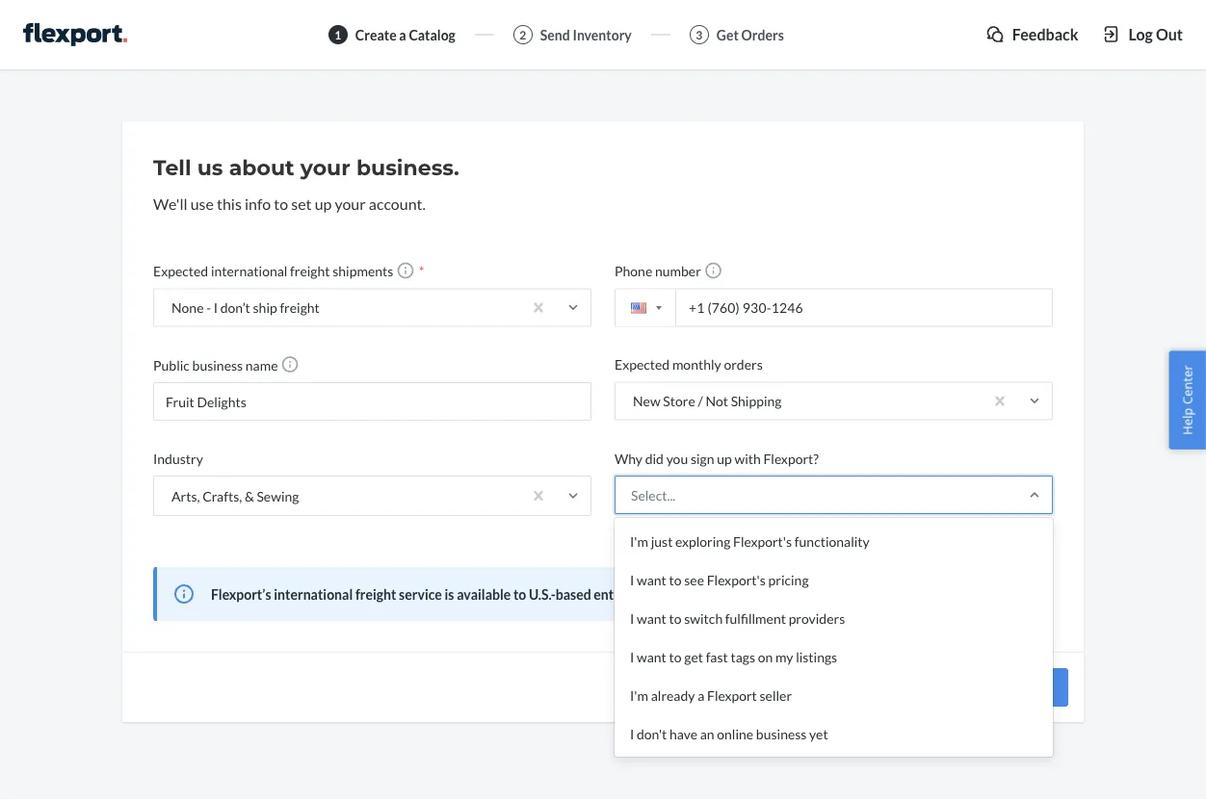 Task type: describe. For each thing, give the bounding box(es) containing it.
center
[[1179, 365, 1196, 405]]

entities
[[594, 586, 640, 603]]

to for i want to see flexport's pricing
[[669, 572, 682, 588]]

why
[[615, 450, 643, 467]]

none - i don't ship freight
[[171, 299, 320, 316]]

want for i want to switch fulfillment providers
[[637, 610, 667, 627]]

0 horizontal spatial business
[[192, 357, 243, 373]]

info
[[245, 194, 271, 213]]

&
[[245, 488, 254, 504]]

2 horizontal spatial a
[[698, 687, 705, 704]]

service
[[399, 586, 442, 603]]

get
[[717, 26, 739, 43]]

business.
[[356, 155, 459, 181]]

1 vertical spatial up
[[717, 450, 732, 467]]

sole
[[827, 586, 852, 603]]

see
[[684, 572, 704, 588]]

i don't have an online business yet
[[630, 726, 828, 742]]

phone number
[[615, 263, 701, 279]]

number
[[655, 263, 701, 279]]

yet
[[809, 726, 828, 742]]

us
[[197, 155, 223, 181]]

why did you sign up with flexport?
[[615, 450, 819, 467]]

log out
[[1129, 25, 1183, 43]]

1 horizontal spatial business
[[756, 726, 807, 742]]

don't
[[637, 726, 667, 742]]

store
[[663, 393, 695, 409]]

industry
[[153, 450, 203, 467]]

sign
[[691, 450, 714, 467]]

we'll
[[153, 194, 187, 213]]

create a catalog
[[355, 26, 456, 43]]

proprietors).
[[855, 586, 931, 603]]

1 horizontal spatial with
[[735, 450, 761, 467]]

i'm just exploring flexport's functionality
[[630, 533, 870, 550]]

none
[[171, 299, 204, 316]]

tags
[[731, 649, 755, 665]]

account.
[[369, 194, 426, 213]]

don't
[[220, 299, 250, 316]]

we'll use this info to set up your account.
[[153, 194, 426, 213]]

is
[[445, 586, 454, 603]]

i want to see flexport's pricing
[[630, 572, 809, 588]]

seller
[[760, 687, 792, 704]]

1
[[335, 27, 341, 41]]

new store / not shipping
[[633, 393, 782, 409]]

2
[[520, 27, 526, 41]]

shipments
[[333, 263, 393, 279]]

u.s.
[[714, 586, 736, 603]]

next button
[[1006, 669, 1068, 707]]

log
[[1129, 25, 1153, 43]]

orders
[[741, 26, 784, 43]]

1 vertical spatial your
[[335, 194, 366, 213]]

listings
[[796, 649, 837, 665]]

switch
[[684, 610, 723, 627]]

(excluding
[[764, 586, 825, 603]]

i'm for i'm just exploring flexport's functionality
[[630, 533, 648, 550]]

public
[[153, 357, 190, 373]]

exploring
[[675, 533, 731, 550]]

united states: + 1 image
[[656, 306, 662, 310]]

i want to switch fulfillment providers
[[630, 610, 845, 627]]

feedback
[[1012, 25, 1079, 43]]

to left 'u.s.-'
[[513, 586, 526, 603]]

i for i want to get fast tags on my listings
[[630, 649, 634, 665]]

send inventory
[[540, 26, 632, 43]]

get orders
[[717, 26, 784, 43]]

have
[[670, 726, 698, 742]]

i for i want to see flexport's pricing
[[630, 572, 634, 588]]

name
[[246, 357, 278, 373]]

want for i want to see flexport's pricing
[[637, 572, 667, 588]]

shipping
[[731, 393, 782, 409]]

i'm for i'm already a flexport seller
[[630, 687, 648, 704]]

arts,
[[171, 488, 200, 504]]

functionality
[[795, 533, 870, 550]]

available
[[457, 586, 511, 603]]

about
[[229, 155, 294, 181]]

feedback link
[[985, 23, 1079, 45]]

international for flexport's
[[274, 586, 353, 603]]

this
[[217, 194, 242, 213]]

expected for expected monthly orders
[[615, 356, 670, 373]]

log out button
[[1102, 23, 1183, 45]]

an
[[700, 726, 715, 742]]



Task type: vqa. For each thing, say whether or not it's contained in the screenshot.
Help at bottom
yes



Task type: locate. For each thing, give the bounding box(es) containing it.
1 horizontal spatial expected
[[615, 356, 670, 373]]

want for i want to get fast tags on my listings
[[637, 649, 667, 665]]

1 vertical spatial flexport's
[[707, 572, 766, 588]]

0 vertical spatial flexport's
[[733, 533, 792, 550]]

tell us about your business.
[[153, 155, 459, 181]]

expected up new
[[615, 356, 670, 373]]

international up none - i don't ship freight
[[211, 263, 287, 279]]

already
[[651, 687, 695, 704]]

inventory
[[573, 26, 632, 43]]

to for i want to switch fulfillment providers
[[669, 610, 682, 627]]

to left the get
[[669, 649, 682, 665]]

expected for expected international freight shipments
[[153, 263, 208, 279]]

up right the set
[[315, 194, 332, 213]]

public business name
[[153, 357, 278, 373]]

0 vertical spatial a
[[399, 26, 406, 43]]

your
[[300, 155, 350, 181], [335, 194, 366, 213]]

to
[[274, 194, 288, 213], [669, 572, 682, 588], [513, 586, 526, 603], [669, 610, 682, 627], [669, 649, 682, 665]]

flexport logo image
[[23, 23, 127, 46]]

0 horizontal spatial a
[[399, 26, 406, 43]]

freight left shipments
[[290, 263, 330, 279]]

1 horizontal spatial up
[[717, 450, 732, 467]]

want left the get
[[637, 649, 667, 665]]

help
[[1179, 408, 1196, 435]]

to left switch
[[669, 610, 682, 627]]

i
[[214, 299, 218, 316], [630, 572, 634, 588], [630, 610, 634, 627], [630, 649, 634, 665], [630, 726, 634, 742]]

i'm left already
[[630, 687, 648, 704]]

1 vertical spatial freight
[[280, 299, 320, 316]]

1 vertical spatial a
[[672, 586, 679, 603]]

business left yet
[[756, 726, 807, 742]]

0 vertical spatial expected
[[153, 263, 208, 279]]

fast
[[706, 649, 728, 665]]

expected up none
[[153, 263, 208, 279]]

1 vertical spatial i'm
[[630, 687, 648, 704]]

flexport's up i want to switch fulfillment providers
[[707, 572, 766, 588]]

i'm
[[630, 533, 648, 550], [630, 687, 648, 704]]

0 horizontal spatial expected
[[153, 263, 208, 279]]

i for i don't have an online business yet
[[630, 726, 634, 742]]

freight right ship on the top of the page
[[280, 299, 320, 316]]

0 vertical spatial international
[[211, 263, 287, 279]]

None text field
[[153, 382, 592, 421]]

did
[[645, 450, 664, 467]]

create
[[355, 26, 397, 43]]

to left see
[[669, 572, 682, 588]]

up right "sign"
[[717, 450, 732, 467]]

1 horizontal spatial a
[[672, 586, 679, 603]]

i left 'don't'
[[630, 726, 634, 742]]

0 horizontal spatial with
[[642, 586, 669, 603]]

expected international freight shipments
[[153, 263, 393, 279]]

flexport's up pricing
[[733, 533, 792, 550]]

sewing
[[257, 488, 299, 504]]

i for i want to switch fulfillment providers
[[630, 610, 634, 627]]

i down entities
[[630, 610, 634, 627]]

catalog
[[409, 26, 456, 43]]

ship
[[253, 299, 277, 316]]

send
[[540, 26, 570, 43]]

not
[[706, 393, 728, 409]]

1 vertical spatial business
[[756, 726, 807, 742]]

monthly
[[672, 356, 721, 373]]

your up the set
[[300, 155, 350, 181]]

with left flexport?
[[735, 450, 761, 467]]

my
[[776, 649, 793, 665]]

0 vertical spatial freight
[[290, 263, 330, 279]]

new
[[633, 393, 661, 409]]

2 vertical spatial freight
[[355, 586, 396, 603]]

freight for service
[[355, 586, 396, 603]]

expected
[[153, 263, 208, 279], [615, 356, 670, 373]]

flexport's
[[733, 533, 792, 550], [707, 572, 766, 588]]

3 want from the top
[[637, 649, 667, 665]]

0 vertical spatial business
[[192, 357, 243, 373]]

i right based at the bottom
[[630, 572, 634, 588]]

freight left service
[[355, 586, 396, 603]]

flexport?
[[763, 450, 819, 467]]

0 vertical spatial with
[[735, 450, 761, 467]]

1 vertical spatial with
[[642, 586, 669, 603]]

flexport
[[707, 687, 757, 704]]

/
[[698, 393, 703, 409]]

0 vertical spatial your
[[300, 155, 350, 181]]

pricing
[[768, 572, 809, 588]]

a
[[399, 26, 406, 43], [672, 586, 679, 603], [698, 687, 705, 704]]

international right flexport's
[[274, 586, 353, 603]]

a right already
[[698, 687, 705, 704]]

3
[[696, 27, 703, 41]]

a left "valid"
[[672, 586, 679, 603]]

select...
[[631, 487, 676, 503]]

1 i'm from the top
[[630, 533, 648, 550]]

just
[[651, 533, 673, 550]]

fulfillment
[[725, 610, 786, 627]]

*
[[416, 263, 424, 279]]

business left the name
[[192, 357, 243, 373]]

to for i want to get fast tags on my listings
[[669, 649, 682, 665]]

you
[[666, 450, 688, 467]]

international for expected
[[211, 263, 287, 279]]

your left account.
[[335, 194, 366, 213]]

flexport's
[[211, 586, 271, 603]]

1 want from the top
[[637, 572, 667, 588]]

0 vertical spatial i'm
[[630, 533, 648, 550]]

2 i'm from the top
[[630, 687, 648, 704]]

1 vertical spatial expected
[[615, 356, 670, 373]]

a right create
[[399, 26, 406, 43]]

with right entities
[[642, 586, 669, 603]]

get
[[684, 649, 703, 665]]

set
[[291, 194, 312, 213]]

help center
[[1179, 365, 1196, 435]]

arts, crafts, & sewing
[[171, 488, 299, 504]]

expected monthly orders
[[615, 356, 763, 373]]

freight for shipments
[[290, 263, 330, 279]]

i want to get fast tags on my listings
[[630, 649, 837, 665]]

0 vertical spatial want
[[637, 572, 667, 588]]

out
[[1156, 25, 1183, 43]]

i left the get
[[630, 649, 634, 665]]

u.s.-
[[529, 586, 556, 603]]

with
[[735, 450, 761, 467], [642, 586, 669, 603]]

1 vertical spatial international
[[274, 586, 353, 603]]

international
[[211, 263, 287, 279], [274, 586, 353, 603]]

flexport's international freight service is available to u.s.-based entities with a valid u.s. ein (excluding sole proprietors).
[[211, 586, 931, 603]]

0 vertical spatial up
[[315, 194, 332, 213]]

phone
[[615, 263, 653, 279]]

on
[[758, 649, 773, 665]]

2 want from the top
[[637, 610, 667, 627]]

i'm left just
[[630, 533, 648, 550]]

next
[[1023, 680, 1052, 696]]

1 vertical spatial want
[[637, 610, 667, 627]]

tell
[[153, 155, 191, 181]]

2 vertical spatial want
[[637, 649, 667, 665]]

based
[[556, 586, 591, 603]]

-
[[206, 299, 211, 316]]

up
[[315, 194, 332, 213], [717, 450, 732, 467]]

0 horizontal spatial up
[[315, 194, 332, 213]]

orders
[[724, 356, 763, 373]]

want
[[637, 572, 667, 588], [637, 610, 667, 627], [637, 649, 667, 665]]

providers
[[789, 610, 845, 627]]

i right -
[[214, 299, 218, 316]]

want down entities
[[637, 610, 667, 627]]

valid
[[682, 586, 711, 603]]

want down just
[[637, 572, 667, 588]]

1 (702) 123-4567 telephone field
[[615, 288, 1053, 327]]

to left the set
[[274, 194, 288, 213]]

i'm already a flexport seller
[[630, 687, 792, 704]]

online
[[717, 726, 754, 742]]

freight
[[290, 263, 330, 279], [280, 299, 320, 316], [355, 586, 396, 603]]

2 vertical spatial a
[[698, 687, 705, 704]]



